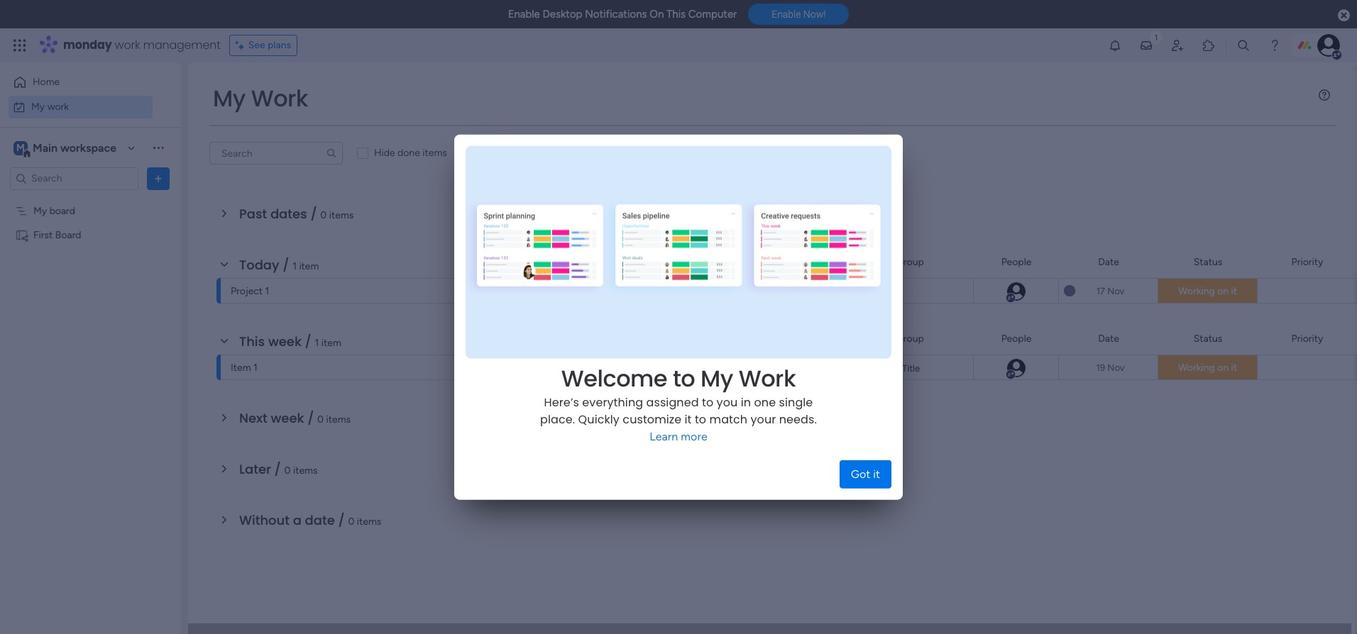 Task type: describe. For each thing, give the bounding box(es) containing it.
customize
[[623, 411, 682, 428]]

customize
[[476, 147, 523, 159]]

plans
[[268, 39, 291, 51]]

welcome to my work here's everything assigned to you in one single place. quickly customize it to match your needs. learn more
[[540, 362, 817, 443]]

my board link
[[706, 279, 837, 305]]

0 inside without a date / 0 items
[[348, 516, 354, 528]]

week for this
[[268, 333, 302, 351]]

item inside this week / 1 item
[[321, 337, 341, 349]]

date
[[305, 512, 335, 530]]

2 vertical spatial group
[[874, 363, 900, 374]]

items inside without a date / 0 items
[[357, 516, 381, 528]]

monday
[[63, 37, 112, 53]]

learn more link
[[650, 430, 708, 443]]

item
[[231, 362, 251, 374]]

select product image
[[13, 38, 27, 53]]

dapulse close image
[[1338, 9, 1350, 23]]

assigned
[[646, 394, 699, 410]]

2 date from the top
[[1098, 333, 1119, 345]]

one
[[754, 394, 776, 410]]

hide done items
[[374, 147, 447, 159]]

0 vertical spatial work
[[251, 82, 308, 114]]

2 status from the top
[[1194, 333, 1223, 345]]

17 nov
[[1096, 286, 1125, 296]]

my work button
[[9, 95, 153, 118]]

my inside my work button
[[31, 100, 45, 113]]

first board inside first board link
[[708, 363, 756, 375]]

past
[[239, 205, 267, 223]]

home button
[[9, 71, 153, 94]]

dates
[[270, 205, 307, 223]]

later
[[239, 461, 271, 478]]

items inside past dates / 0 items
[[329, 209, 354, 221]]

my work
[[213, 82, 308, 114]]

2 working on it from the top
[[1178, 362, 1237, 374]]

0 inside later / 0 items
[[284, 465, 291, 477]]

enable for enable desktop notifications on this computer
[[508, 8, 540, 21]]

your
[[751, 411, 776, 428]]

management
[[143, 37, 221, 53]]

1 working from the top
[[1178, 285, 1215, 297]]

place.
[[540, 411, 575, 428]]

hide
[[374, 147, 395, 159]]

17
[[1096, 286, 1105, 296]]

nov for 17 nov
[[1108, 286, 1125, 296]]

got it
[[851, 467, 880, 481]]

got it button
[[840, 460, 892, 489]]

desktop
[[543, 8, 582, 21]]

past dates / 0 items
[[239, 205, 354, 223]]

1 inside this week / 1 item
[[315, 337, 319, 349]]

workspace
[[60, 141, 116, 154]]

1 horizontal spatial my board
[[708, 286, 750, 298]]

Filter dashboard by text search field
[[209, 142, 343, 165]]

my inside my board link
[[708, 286, 721, 298]]

19 nov
[[1096, 362, 1125, 373]]

it inside button
[[873, 467, 880, 481]]

a
[[293, 512, 302, 530]]

1 vertical spatial group
[[896, 333, 924, 345]]

now!
[[803, 9, 826, 20]]

first board link
[[706, 356, 837, 381]]

home
[[33, 76, 60, 88]]

group title
[[874, 363, 920, 374]]

search image
[[326, 148, 337, 159]]

in
[[741, 394, 751, 410]]

main
[[33, 141, 58, 154]]

match
[[710, 411, 748, 428]]

0 vertical spatial group
[[896, 256, 924, 268]]

my work
[[31, 100, 69, 113]]

to-
[[874, 287, 888, 297]]

on
[[650, 8, 664, 21]]

work for monday
[[115, 37, 140, 53]]

see plans button
[[229, 35, 298, 56]]

do
[[888, 287, 898, 297]]

items inside later / 0 items
[[293, 465, 318, 477]]

1 horizontal spatial board
[[724, 286, 750, 298]]

0 vertical spatial board
[[55, 229, 81, 241]]

work inside welcome to my work here's everything assigned to you in one single place. quickly customize it to match your needs. learn more
[[739, 362, 796, 394]]



Task type: locate. For each thing, give the bounding box(es) containing it.
1 inside today / 1 item
[[293, 261, 297, 273]]

enable inside button
[[772, 9, 801, 20]]

work
[[115, 37, 140, 53], [47, 100, 69, 113]]

next
[[239, 410, 267, 427]]

0 horizontal spatial this
[[239, 333, 265, 351]]

1 vertical spatial board
[[759, 256, 785, 268]]

board
[[55, 229, 81, 241], [759, 256, 785, 268], [730, 363, 756, 375]]

0 vertical spatial first
[[33, 229, 53, 241]]

first inside list box
[[33, 229, 53, 241]]

1 vertical spatial date
[[1098, 333, 1119, 345]]

1 vertical spatial first
[[708, 363, 727, 375]]

notifications image
[[1108, 38, 1122, 53]]

week for next
[[271, 410, 304, 427]]

computer
[[688, 8, 737, 21]]

project 1
[[231, 285, 269, 297]]

apps image
[[1202, 38, 1216, 53]]

0 horizontal spatial board
[[49, 205, 75, 217]]

nov right '17'
[[1108, 286, 1125, 296]]

first
[[33, 229, 53, 241], [708, 363, 727, 375]]

date up 19 nov
[[1098, 333, 1119, 345]]

0
[[320, 209, 327, 221], [317, 414, 324, 426], [284, 465, 291, 477], [348, 516, 354, 528]]

workspace image
[[13, 140, 28, 156]]

item 1
[[231, 362, 258, 374]]

1 horizontal spatial work
[[115, 37, 140, 53]]

enable left desktop at top left
[[508, 8, 540, 21]]

Search in workspace field
[[30, 170, 119, 187]]

today / 1 item
[[239, 256, 319, 274]]

jacob simon image
[[1317, 34, 1340, 57]]

workspace selection element
[[13, 139, 119, 158]]

1 priority from the top
[[1292, 256, 1323, 268]]

1 vertical spatial board
[[724, 286, 750, 298]]

shareable board image
[[15, 228, 28, 242]]

0 horizontal spatial work
[[251, 82, 308, 114]]

board
[[49, 205, 75, 217], [724, 286, 750, 298]]

2 on from the top
[[1218, 362, 1229, 374]]

work inside my work button
[[47, 100, 69, 113]]

search everything image
[[1237, 38, 1251, 53]]

customize button
[[453, 142, 529, 165]]

0 vertical spatial people
[[1001, 256, 1032, 268]]

work down plans
[[251, 82, 308, 114]]

nov
[[1108, 286, 1125, 296], [1108, 362, 1125, 373]]

working on it
[[1178, 285, 1237, 297], [1178, 362, 1237, 374]]

next week / 0 items
[[239, 410, 351, 427]]

board up my board link
[[759, 256, 785, 268]]

1 vertical spatial week
[[271, 410, 304, 427]]

list box containing my board
[[0, 196, 181, 439]]

1 horizontal spatial item
[[321, 337, 341, 349]]

first up you
[[708, 363, 727, 375]]

items
[[423, 147, 447, 159], [329, 209, 354, 221], [326, 414, 351, 426], [293, 465, 318, 477], [357, 516, 381, 528]]

0 vertical spatial on
[[1218, 285, 1229, 297]]

1 vertical spatial working
[[1178, 362, 1215, 374]]

m
[[16, 142, 25, 154]]

19
[[1096, 362, 1105, 373]]

0 vertical spatial working on it
[[1178, 285, 1237, 297]]

1 vertical spatial status
[[1194, 333, 1223, 345]]

quickly
[[578, 411, 620, 428]]

1 vertical spatial work
[[47, 100, 69, 113]]

it inside welcome to my work here's everything assigned to you in one single place. quickly customize it to match your needs. learn more
[[685, 411, 692, 428]]

1
[[293, 261, 297, 273], [265, 285, 269, 297], [315, 337, 319, 349], [253, 362, 258, 374]]

None search field
[[209, 142, 343, 165]]

help image
[[1268, 38, 1282, 53]]

0 vertical spatial this
[[667, 8, 686, 21]]

list box
[[0, 196, 181, 439]]

work down the home
[[47, 100, 69, 113]]

this week / 1 item
[[239, 333, 341, 351]]

later / 0 items
[[239, 461, 318, 478]]

group left title
[[874, 363, 900, 374]]

0 horizontal spatial first board
[[33, 229, 81, 241]]

1 vertical spatial working on it
[[1178, 362, 1237, 374]]

work for my
[[47, 100, 69, 113]]

got
[[851, 467, 870, 481]]

more
[[681, 430, 708, 443]]

1 vertical spatial priority
[[1292, 333, 1323, 345]]

week
[[268, 333, 302, 351], [271, 410, 304, 427]]

2 vertical spatial board
[[730, 363, 756, 375]]

monday work management
[[63, 37, 221, 53]]

group
[[896, 256, 924, 268], [896, 333, 924, 345], [874, 363, 900, 374]]

0 inside next week / 0 items
[[317, 414, 324, 426]]

welcome
[[561, 362, 667, 394]]

1 horizontal spatial this
[[667, 8, 686, 21]]

1 vertical spatial nov
[[1108, 362, 1125, 373]]

to-do
[[874, 287, 898, 297]]

enable for enable now!
[[772, 9, 801, 20]]

1 horizontal spatial board
[[730, 363, 756, 375]]

without a date / 0 items
[[239, 512, 381, 530]]

0 vertical spatial week
[[268, 333, 302, 351]]

0 right the date at the bottom left of page
[[348, 516, 354, 528]]

1 horizontal spatial work
[[739, 362, 796, 394]]

needs.
[[779, 411, 817, 428]]

0 right 'later' in the bottom left of the page
[[284, 465, 291, 477]]

this right "on" at top
[[667, 8, 686, 21]]

week right next
[[271, 410, 304, 427]]

work right monday
[[115, 37, 140, 53]]

main workspace
[[33, 141, 116, 154]]

enable left now!
[[772, 9, 801, 20]]

week down project 1
[[268, 333, 302, 351]]

0 vertical spatial working
[[1178, 285, 1215, 297]]

0 horizontal spatial enable
[[508, 8, 540, 21]]

2 horizontal spatial board
[[759, 256, 785, 268]]

work up the your
[[739, 362, 796, 394]]

2 people from the top
[[1001, 333, 1032, 345]]

items inside next week / 0 items
[[326, 414, 351, 426]]

/
[[310, 205, 317, 223], [283, 256, 289, 274], [305, 333, 312, 351], [307, 410, 314, 427], [274, 461, 281, 478], [338, 512, 345, 530]]

0 vertical spatial item
[[299, 261, 319, 273]]

first board
[[33, 229, 81, 241], [708, 363, 756, 375]]

1 vertical spatial people
[[1001, 333, 1032, 345]]

here's
[[544, 394, 579, 410]]

item inside today / 1 item
[[299, 261, 319, 273]]

1 status from the top
[[1194, 256, 1223, 268]]

1 vertical spatial first board
[[708, 363, 756, 375]]

0 horizontal spatial board
[[55, 229, 81, 241]]

on
[[1218, 285, 1229, 297], [1218, 362, 1229, 374]]

my
[[213, 82, 246, 114], [31, 100, 45, 113], [33, 205, 47, 217], [708, 286, 721, 298], [701, 362, 733, 394]]

single
[[779, 394, 813, 410]]

board right shareable board icon
[[55, 229, 81, 241]]

0 vertical spatial my board
[[33, 205, 75, 217]]

priority
[[1292, 256, 1323, 268], [1292, 333, 1323, 345]]

2 nov from the top
[[1108, 362, 1125, 373]]

see plans
[[248, 39, 291, 51]]

first right shareable board icon
[[33, 229, 53, 241]]

1 people from the top
[[1001, 256, 1032, 268]]

group up 'do'
[[896, 256, 924, 268]]

nov right 19
[[1108, 362, 1125, 373]]

work
[[251, 82, 308, 114], [739, 362, 796, 394]]

1 horizontal spatial first
[[708, 363, 727, 375]]

see
[[248, 39, 265, 51]]

group up title
[[896, 333, 924, 345]]

inbox image
[[1139, 38, 1154, 53]]

1 vertical spatial this
[[239, 333, 265, 351]]

people
[[1001, 256, 1032, 268], [1001, 333, 1032, 345]]

today
[[239, 256, 279, 274]]

this
[[667, 8, 686, 21], [239, 333, 265, 351]]

this up item 1
[[239, 333, 265, 351]]

1 horizontal spatial first board
[[708, 363, 756, 375]]

first board up you
[[708, 363, 756, 375]]

1 working on it from the top
[[1178, 285, 1237, 297]]

board up in
[[730, 363, 756, 375]]

you
[[717, 394, 738, 410]]

1 vertical spatial work
[[739, 362, 796, 394]]

title
[[902, 363, 920, 374]]

working
[[1178, 285, 1215, 297], [1178, 362, 1215, 374]]

0 up later / 0 items on the left
[[317, 414, 324, 426]]

1 vertical spatial my board
[[708, 286, 750, 298]]

0 vertical spatial first board
[[33, 229, 81, 241]]

0 vertical spatial board
[[49, 205, 75, 217]]

my inside welcome to my work here's everything assigned to you in one single place. quickly customize it to match your needs. learn more
[[701, 362, 733, 394]]

0 horizontal spatial first
[[33, 229, 53, 241]]

0 horizontal spatial work
[[47, 100, 69, 113]]

my board
[[33, 205, 75, 217], [708, 286, 750, 298]]

project
[[231, 285, 263, 297]]

nov for 19 nov
[[1108, 362, 1125, 373]]

invite members image
[[1171, 38, 1185, 53]]

1 vertical spatial on
[[1218, 362, 1229, 374]]

0 vertical spatial priority
[[1292, 256, 1323, 268]]

first board right shareable board icon
[[33, 229, 81, 241]]

0 right dates
[[320, 209, 327, 221]]

to
[[673, 362, 695, 394], [702, 394, 714, 410], [695, 411, 706, 428]]

enable desktop notifications on this computer
[[508, 8, 737, 21]]

everything
[[582, 394, 643, 410]]

status
[[1194, 256, 1223, 268], [1194, 333, 1223, 345]]

1 nov from the top
[[1108, 286, 1125, 296]]

2 priority from the top
[[1292, 333, 1323, 345]]

2 working from the top
[[1178, 362, 1215, 374]]

1 horizontal spatial enable
[[772, 9, 801, 20]]

0 vertical spatial nov
[[1108, 286, 1125, 296]]

0 horizontal spatial item
[[299, 261, 319, 273]]

without
[[239, 512, 290, 530]]

enable now! button
[[748, 4, 849, 25]]

1 image
[[1150, 29, 1163, 45]]

date up the 17 nov
[[1098, 256, 1119, 268]]

0 vertical spatial status
[[1194, 256, 1223, 268]]

it
[[1231, 285, 1237, 297], [1231, 362, 1237, 374], [685, 411, 692, 428], [873, 467, 880, 481]]

1 on from the top
[[1218, 285, 1229, 297]]

1 date from the top
[[1098, 256, 1119, 268]]

0 vertical spatial work
[[115, 37, 140, 53]]

1 vertical spatial item
[[321, 337, 341, 349]]

enable now!
[[772, 9, 826, 20]]

learn
[[650, 430, 678, 443]]

0 inside past dates / 0 items
[[320, 209, 327, 221]]

0 vertical spatial date
[[1098, 256, 1119, 268]]

option
[[0, 198, 181, 201]]

0 horizontal spatial my board
[[33, 205, 75, 217]]

done
[[398, 147, 420, 159]]

notifications
[[585, 8, 647, 21]]



Task type: vqa. For each thing, say whether or not it's contained in the screenshot.
My board
yes



